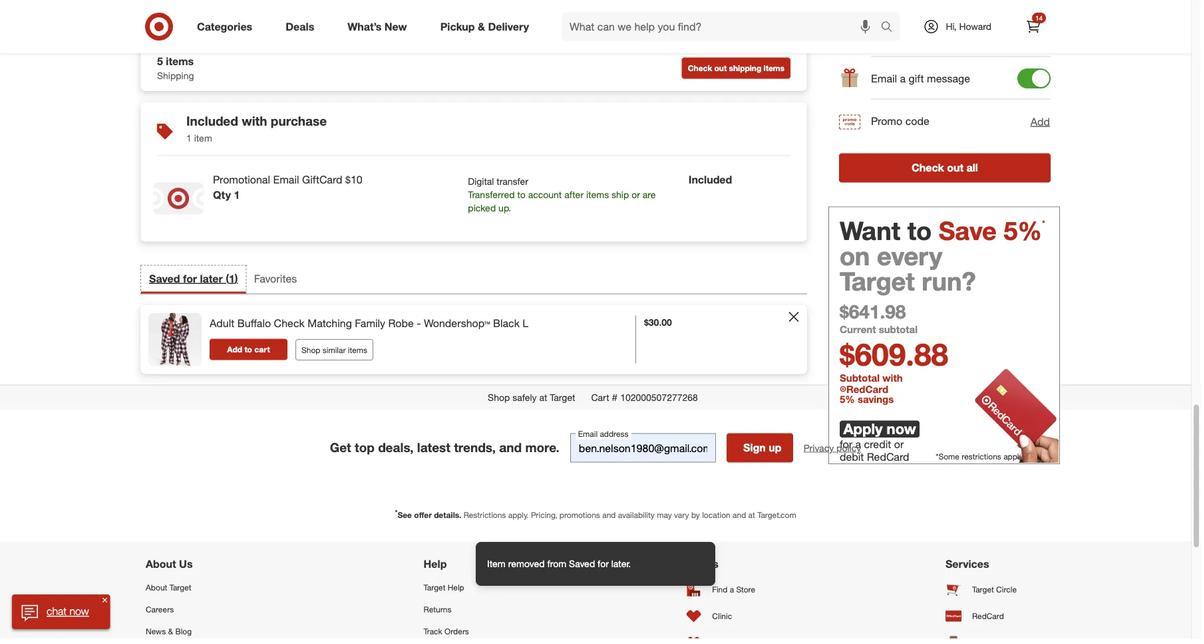 Task type: describe. For each thing, give the bounding box(es) containing it.
shipping
[[729, 63, 762, 73]]

us
[[179, 558, 193, 571]]

debit
[[840, 451, 864, 464]]

about us
[[146, 558, 193, 571]]

& for pickup
[[478, 20, 485, 33]]

promo
[[871, 115, 903, 128]]

hi, howard
[[946, 21, 992, 32]]

news & blog link
[[146, 621, 246, 640]]

vary
[[674, 510, 689, 520]]

deals link
[[274, 12, 331, 41]]

1 vertical spatial 5%
[[840, 393, 855, 405]]

check inside list item
[[274, 317, 305, 330]]

blog
[[175, 627, 192, 637]]

target inside on every target run?
[[840, 266, 915, 297]]

track orders
[[424, 627, 469, 637]]

sign up button
[[727, 434, 793, 463]]

every
[[877, 240, 943, 271]]

items inside button
[[348, 345, 367, 355]]

promotions
[[560, 510, 600, 520]]

latest
[[417, 440, 450, 456]]

item removed from saved for later.
[[487, 558, 631, 570]]

affirm image
[[839, 25, 861, 46]]

14 link
[[1019, 12, 1048, 41]]

saved for later ( 1 )
[[149, 272, 238, 285]]

l
[[523, 317, 529, 330]]

0 vertical spatial redcard
[[847, 383, 889, 395]]

0 vertical spatial help
[[424, 558, 447, 571]]

apply. inside * see offer details. restrictions apply. pricing, promotions and availability may vary by location and at target.com
[[508, 510, 529, 520]]

not available radio
[[468, 9, 481, 23]]

privacy
[[804, 442, 834, 454]]

howard
[[959, 21, 992, 32]]

5% savings
[[840, 393, 894, 405]]

0 horizontal spatial and
[[499, 440, 522, 456]]

returns
[[424, 605, 452, 615]]

digital
[[468, 176, 494, 187]]

items inside button
[[764, 63, 785, 73]]

returns link
[[424, 599, 508, 621]]

email inside promotional email giftcard $10 qty 1
[[273, 173, 299, 186]]

pricing,
[[531, 510, 557, 520]]

may
[[657, 510, 672, 520]]

what's new
[[348, 20, 407, 33]]

top
[[355, 440, 375, 456]]

categories
[[197, 20, 252, 33]]

more.
[[525, 440, 560, 456]]

favorites link
[[246, 266, 305, 294]]

save
[[939, 215, 997, 246]]

want
[[840, 215, 901, 246]]

pickup & delivery
[[440, 20, 529, 33]]

target help link
[[424, 577, 508, 599]]

redcard inside redcard link
[[972, 612, 1004, 622]]

add for add to cart
[[227, 345, 242, 355]]

2 horizontal spatial and
[[733, 510, 746, 520]]

target left cart
[[550, 392, 575, 403]]

check out shipping items button
[[682, 58, 791, 79]]

promotional
[[213, 173, 270, 186]]

credit
[[864, 438, 891, 451]]

digital transfer transferred to account after items ship or are picked up.
[[468, 176, 656, 214]]

shipping
[[157, 70, 194, 82]]

at for target
[[539, 392, 547, 403]]

restrictions
[[464, 510, 506, 520]]

add for add
[[1031, 115, 1050, 128]]

redcard link
[[946, 603, 1046, 630]]

not
[[544, 3, 557, 15]]

apply
[[844, 420, 883, 438]]

at for columbia
[[599, 3, 607, 15]]

chat now button
[[12, 595, 110, 630]]

location
[[702, 510, 731, 520]]

*some
[[936, 452, 960, 462]]

target left circle
[[972, 585, 994, 595]]

check out all
[[912, 162, 978, 175]]

to inside digital transfer transferred to account after items ship or are picked up.
[[517, 189, 526, 200]]

shop similar items button
[[295, 339, 373, 361]]

items inside digital transfer transferred to account after items ship or are picked up.
[[586, 189, 609, 200]]

with for subtotal
[[883, 372, 903, 384]]

0 vertical spatial email
[[871, 72, 897, 85]]

shop similar items
[[301, 345, 367, 355]]

offer
[[414, 510, 432, 520]]

stores
[[686, 558, 719, 571]]

target help
[[424, 583, 464, 593]]

apply now button
[[840, 420, 920, 438]]

target up returns
[[424, 583, 446, 593]]

items inside 5 items shipping
[[166, 55, 194, 68]]

to for want
[[908, 215, 932, 246]]

policy
[[837, 442, 861, 454]]

shop safely at target
[[488, 392, 575, 403]]

0 horizontal spatial saved
[[149, 272, 180, 285]]

black
[[493, 317, 520, 330]]

columbia
[[609, 3, 649, 15]]

*some restrictions apply.
[[936, 452, 1024, 462]]

What can we help you find? suggestions appear below search field
[[562, 12, 884, 41]]

track orders link
[[424, 621, 508, 640]]

change
[[487, 17, 519, 28]]

ship
[[612, 189, 629, 200]]

services
[[946, 558, 989, 571]]

careers
[[146, 605, 174, 615]]

are
[[643, 189, 656, 200]]

find a store
[[712, 585, 755, 595]]

item
[[487, 558, 506, 570]]

delivery
[[488, 20, 529, 33]]

check for check out shipping items
[[688, 63, 712, 73]]

-
[[417, 317, 421, 330]]

current
[[840, 323, 876, 336]]

run?
[[922, 266, 976, 297]]

with for included
[[242, 113, 267, 128]]

add button
[[1030, 113, 1051, 130]]

family
[[355, 317, 385, 330]]

orders
[[445, 627, 469, 637]]

for inside apply now for a credit or debit redcard
[[840, 438, 853, 451]]

with
[[871, 36, 890, 48]]

about for about target
[[146, 583, 167, 593]]

check out shipping items
[[688, 63, 785, 73]]

now for apply
[[887, 420, 916, 438]]



Task type: locate. For each thing, give the bounding box(es) containing it.
on
[[840, 240, 870, 271]]

included inside cart item ready to fulfill group
[[689, 173, 732, 186]]

redcard down the target circle
[[972, 612, 1004, 622]]

cart item ready to fulfill group containing promotional email giftcard $10
[[141, 156, 807, 241]]

0 vertical spatial &
[[478, 20, 485, 33]]

check left shipping
[[688, 63, 712, 73]]

1 vertical spatial redcard
[[867, 451, 909, 464]]

0 vertical spatial now
[[887, 420, 916, 438]]

matching
[[308, 317, 352, 330]]

code
[[906, 115, 930, 128]]

0 horizontal spatial *
[[395, 509, 398, 517]]

target down us
[[169, 583, 191, 593]]

1 vertical spatial with
[[883, 372, 903, 384]]

email left the giftcard
[[273, 173, 299, 186]]

0 horizontal spatial apply.
[[508, 510, 529, 520]]

1 horizontal spatial 5%
[[1004, 215, 1042, 246]]

1 horizontal spatial *
[[1042, 218, 1045, 228]]

redcard down apply now button
[[867, 451, 909, 464]]

giftcard
[[302, 173, 342, 186]]

1 vertical spatial saved
[[569, 558, 595, 570]]

2 vertical spatial redcard
[[972, 612, 1004, 622]]

a left gift
[[900, 72, 906, 85]]

1 vertical spatial or
[[894, 438, 904, 451]]

1 horizontal spatial a
[[856, 438, 861, 451]]

news & blog
[[146, 627, 192, 637]]

items left ship
[[586, 189, 609, 200]]

transferred
[[468, 189, 515, 200]]

& for news
[[168, 627, 173, 637]]

1 vertical spatial 1
[[234, 188, 240, 201]]

1 horizontal spatial shop
[[488, 392, 510, 403]]

0 vertical spatial or
[[632, 189, 640, 200]]

adult buffalo check matching family robe - wondershop™ black l list item
[[140, 305, 807, 374]]

check right buffalo
[[274, 317, 305, 330]]

1 horizontal spatial and
[[602, 510, 616, 520]]

)
[[235, 272, 238, 285]]

new
[[385, 20, 407, 33]]

apply.
[[1004, 452, 1024, 462], [508, 510, 529, 520]]

* see offer details. restrictions apply. pricing, promotions and availability may vary by location and at target.com
[[395, 509, 796, 520]]

email left gift
[[871, 72, 897, 85]]

2 cart item ready to fulfill group from the top
[[141, 156, 807, 241]]

adult buffalo check matching family robe - wondershop&#8482; black l image
[[148, 313, 202, 366]]

circle
[[996, 585, 1017, 595]]

about for about us
[[146, 558, 176, 571]]

cart
[[591, 392, 609, 403]]

email
[[871, 72, 897, 85], [273, 173, 299, 186]]

by
[[691, 510, 700, 520]]

1 horizontal spatial check
[[688, 63, 712, 73]]

0 horizontal spatial included
[[186, 113, 238, 128]]

0 vertical spatial included
[[186, 113, 238, 128]]

1 horizontal spatial add
[[1031, 115, 1050, 128]]

2 vertical spatial at
[[748, 510, 755, 520]]

1 cart item ready to fulfill group from the top
[[141, 0, 807, 45]]

& left change
[[478, 20, 485, 33]]

0 horizontal spatial at
[[539, 392, 547, 403]]

gift
[[909, 72, 924, 85]]

1 vertical spatial *
[[395, 509, 398, 517]]

1 horizontal spatial or
[[894, 438, 904, 451]]

0 horizontal spatial now
[[69, 605, 89, 618]]

1 horizontal spatial as
[[928, 22, 940, 35]]

check left all
[[912, 162, 944, 175]]

included for included
[[689, 173, 732, 186]]

0 vertical spatial saved
[[149, 272, 180, 285]]

removed
[[508, 558, 545, 570]]

out for all
[[947, 162, 964, 175]]

find a store link
[[686, 577, 768, 603]]

about target
[[146, 583, 191, 593]]

1 inside promotional email giftcard $10 qty 1
[[234, 188, 240, 201]]

1 horizontal spatial included
[[689, 173, 732, 186]]

store
[[736, 585, 755, 595]]

5
[[157, 55, 163, 68]]

at inside * see offer details. restrictions apply. pricing, promotions and availability may vary by location and at target.com
[[748, 510, 755, 520]]

* inside want to save 5% *
[[1042, 218, 1045, 228]]

2 about from the top
[[146, 583, 167, 593]]

included with purchase 1 item
[[186, 113, 327, 144]]

$30.00
[[644, 317, 672, 328]]

2 vertical spatial 1
[[229, 272, 235, 285]]

news
[[146, 627, 166, 637]]

1 vertical spatial included
[[689, 173, 732, 186]]

or right "credit"
[[894, 438, 904, 451]]

5% down the subtotal
[[840, 393, 855, 405]]

subtotal
[[879, 323, 918, 336]]

out inside check out shipping items button
[[714, 63, 727, 73]]

sign
[[743, 442, 766, 455]]

1 vertical spatial shop
[[488, 392, 510, 403]]

promotional email giftcard $10 image
[[152, 172, 205, 225]]

now inside button
[[69, 605, 89, 618]]

5 items shipping
[[157, 55, 194, 82]]

with left purchase
[[242, 113, 267, 128]]

0 horizontal spatial add
[[227, 345, 242, 355]]

2 vertical spatial a
[[730, 585, 734, 595]]

0 vertical spatial cart item ready to fulfill group
[[141, 0, 807, 45]]

help up returns link
[[448, 583, 464, 593]]

1 inside included with purchase 1 item
[[186, 132, 192, 144]]

$609.88
[[840, 336, 948, 373]]

to down transfer
[[517, 189, 526, 200]]

now right apply
[[887, 420, 916, 438]]

about
[[146, 558, 176, 571], [146, 583, 167, 593]]

at right available
[[599, 3, 607, 15]]

as up affirm
[[893, 22, 904, 35]]

redcard up apply
[[847, 383, 889, 395]]

included
[[186, 113, 238, 128], [689, 173, 732, 186]]

from
[[547, 558, 566, 570]]

adult
[[210, 317, 234, 330]]

1 horizontal spatial &
[[478, 20, 485, 33]]

0 vertical spatial to
[[517, 189, 526, 200]]

items up shipping
[[166, 55, 194, 68]]

check
[[688, 63, 712, 73], [912, 162, 944, 175], [274, 317, 305, 330]]

$641.98
[[840, 301, 906, 323]]

cart item ready to fulfill group
[[141, 0, 807, 45], [141, 156, 807, 241]]

1 left item
[[186, 132, 192, 144]]

shop for shop similar items
[[301, 345, 320, 355]]

privacy policy
[[804, 442, 861, 454]]

1 vertical spatial at
[[539, 392, 547, 403]]

target
[[840, 266, 915, 297], [550, 392, 575, 403], [169, 583, 191, 593], [424, 583, 446, 593], [972, 585, 994, 595]]

or inside digital transfer transferred to account after items ship or are picked up.
[[632, 189, 640, 200]]

included inside included with purchase 1 item
[[186, 113, 238, 128]]

2 horizontal spatial at
[[748, 510, 755, 520]]

0 vertical spatial about
[[146, 558, 176, 571]]

shop for shop safely at target
[[488, 392, 510, 403]]

saved right from
[[569, 558, 595, 570]]

2 horizontal spatial a
[[900, 72, 906, 85]]

help up target help
[[424, 558, 447, 571]]

help
[[424, 558, 447, 571], [448, 583, 464, 593]]

0 horizontal spatial or
[[632, 189, 640, 200]]

1 horizontal spatial saved
[[569, 558, 595, 570]]

5% right save
[[1004, 215, 1042, 246]]

1 horizontal spatial at
[[599, 3, 607, 15]]

1 horizontal spatial help
[[448, 583, 464, 593]]

cart
[[254, 345, 270, 355]]

1 right later
[[229, 272, 235, 285]]

0 vertical spatial apply.
[[1004, 452, 1024, 462]]

1 vertical spatial now
[[69, 605, 89, 618]]

at left target.com
[[748, 510, 755, 520]]

get
[[330, 440, 351, 456]]

0 horizontal spatial help
[[424, 558, 447, 571]]

0 vertical spatial at
[[599, 3, 607, 15]]

wondershop™
[[424, 317, 490, 330]]

1 horizontal spatial to
[[517, 189, 526, 200]]

saved
[[149, 272, 180, 285], [569, 558, 595, 570]]

robe
[[388, 317, 414, 330]]

what's new link
[[336, 12, 424, 41]]

and left availability
[[602, 510, 616, 520]]

saved left later
[[149, 272, 180, 285]]

privacy policy link
[[804, 442, 861, 455]]

to left save
[[908, 215, 932, 246]]

0 horizontal spatial with
[[242, 113, 267, 128]]

sign up
[[743, 442, 782, 455]]

check for check out all
[[912, 162, 944, 175]]

later.
[[611, 558, 631, 570]]

0 horizontal spatial 5%
[[840, 393, 855, 405]]

add inside button
[[1031, 115, 1050, 128]]

shop inside button
[[301, 345, 320, 355]]

for
[[183, 272, 197, 285], [840, 438, 853, 451], [598, 558, 609, 570]]

about target link
[[146, 577, 246, 599]]

out left shipping
[[714, 63, 727, 73]]

0 vertical spatial out
[[714, 63, 727, 73]]

1 horizontal spatial with
[[883, 372, 903, 384]]

with up savings
[[883, 372, 903, 384]]

now right chat
[[69, 605, 89, 618]]

to left cart
[[245, 345, 252, 355]]

a for gift
[[900, 72, 906, 85]]

1 vertical spatial cart item ready to fulfill group
[[141, 156, 807, 241]]

2 as from the left
[[928, 22, 940, 35]]

as right the low
[[928, 22, 940, 35]]

to for add
[[245, 345, 252, 355]]

1 horizontal spatial out
[[947, 162, 964, 175]]

0 vertical spatial for
[[183, 272, 197, 285]]

a right the find
[[730, 585, 734, 595]]

add inside button
[[227, 345, 242, 355]]

a for store
[[730, 585, 734, 595]]

out for shipping
[[714, 63, 727, 73]]

✕ button
[[99, 595, 110, 606]]

0 horizontal spatial email
[[273, 173, 299, 186]]

102000507277268
[[620, 392, 698, 403]]

$641.98 current subtotal $609.88
[[840, 301, 948, 373]]

1 horizontal spatial for
[[598, 558, 609, 570]]

check out all button
[[839, 154, 1051, 183]]

0 horizontal spatial as
[[893, 22, 904, 35]]

target up $641.98
[[840, 266, 915, 297]]

1 horizontal spatial now
[[887, 420, 916, 438]]

out left all
[[947, 162, 964, 175]]

0 vertical spatial 5%
[[1004, 215, 1042, 246]]

apply. left pricing,
[[508, 510, 529, 520]]

0 vertical spatial a
[[900, 72, 906, 85]]

* inside * see offer details. restrictions apply. pricing, promotions and availability may vary by location and at target.com
[[395, 509, 398, 517]]

want to save 5% *
[[840, 215, 1045, 246]]

target circle link
[[946, 577, 1046, 603]]

chat
[[47, 605, 66, 618]]

0 vertical spatial check
[[688, 63, 712, 73]]

shop left similar
[[301, 345, 320, 355]]

items right shipping
[[764, 63, 785, 73]]

0 vertical spatial shop
[[301, 345, 320, 355]]

0 horizontal spatial check
[[274, 317, 305, 330]]

track
[[424, 627, 442, 637]]

after
[[564, 189, 584, 200]]

0 horizontal spatial to
[[245, 345, 252, 355]]

2 horizontal spatial check
[[912, 162, 944, 175]]

1 horizontal spatial email
[[871, 72, 897, 85]]

or inside apply now for a credit or debit redcard
[[894, 438, 904, 451]]

1 vertical spatial email
[[273, 173, 299, 186]]

at inside the not available at columbia change store
[[599, 3, 607, 15]]

2 horizontal spatial for
[[840, 438, 853, 451]]

1 vertical spatial a
[[856, 438, 861, 451]]

chat now dialog
[[12, 595, 110, 630]]

1 vertical spatial help
[[448, 583, 464, 593]]

now for chat
[[69, 605, 89, 618]]

0 horizontal spatial &
[[168, 627, 173, 637]]

get top deals, latest trends, and more.
[[330, 440, 560, 456]]

0 vertical spatial 1
[[186, 132, 192, 144]]

0 vertical spatial *
[[1042, 218, 1045, 228]]

0 vertical spatial add
[[1031, 115, 1050, 128]]

savings
[[858, 393, 894, 405]]

1 right qty
[[234, 188, 240, 201]]

1 vertical spatial add
[[227, 345, 242, 355]]

0 vertical spatial with
[[242, 113, 267, 128]]

later
[[200, 272, 223, 285]]

promotional email giftcard $10 qty 1
[[213, 173, 363, 201]]

a left "credit"
[[856, 438, 861, 451]]

2 horizontal spatial to
[[908, 215, 932, 246]]

#
[[612, 392, 618, 403]]

0 horizontal spatial a
[[730, 585, 734, 595]]

1 vertical spatial &
[[168, 627, 173, 637]]

1 as from the left
[[893, 22, 904, 35]]

0 horizontal spatial out
[[714, 63, 727, 73]]

1 vertical spatial out
[[947, 162, 964, 175]]

1 about from the top
[[146, 558, 176, 571]]

search
[[875, 21, 907, 34]]

2 vertical spatial for
[[598, 558, 609, 570]]

1 vertical spatial apply.
[[508, 510, 529, 520]]

out inside check out all button
[[947, 162, 964, 175]]

shop left safely
[[488, 392, 510, 403]]

search button
[[875, 12, 907, 44]]

see
[[398, 510, 412, 520]]

1 vertical spatial about
[[146, 583, 167, 593]]

and left more.
[[499, 440, 522, 456]]

at right safely
[[539, 392, 547, 403]]

or left are
[[632, 189, 640, 200]]

email a gift message
[[871, 72, 970, 85]]

&
[[478, 20, 485, 33], [168, 627, 173, 637]]

all
[[967, 162, 978, 175]]

now inside apply now for a credit or debit redcard
[[887, 420, 916, 438]]

with inside included with purchase 1 item
[[242, 113, 267, 128]]

available
[[560, 3, 596, 15]]

subtotal
[[840, 372, 880, 384]]

find
[[712, 585, 728, 595]]

now
[[887, 420, 916, 438], [69, 605, 89, 618]]

to inside button
[[245, 345, 252, 355]]

at
[[599, 3, 607, 15], [539, 392, 547, 403], [748, 510, 755, 520]]

2 vertical spatial check
[[274, 317, 305, 330]]

None text field
[[570, 434, 716, 463]]

add to cart
[[227, 345, 270, 355]]

and right location
[[733, 510, 746, 520]]

cart # 102000507277268
[[591, 392, 698, 403]]

redcard inside apply now for a credit or debit redcard
[[867, 451, 909, 464]]

promo code
[[871, 115, 930, 128]]

1 vertical spatial for
[[840, 438, 853, 451]]

1 vertical spatial to
[[908, 215, 932, 246]]

1 horizontal spatial apply.
[[1004, 452, 1024, 462]]

message
[[927, 72, 970, 85]]

1 vertical spatial check
[[912, 162, 944, 175]]

about up about target
[[146, 558, 176, 571]]

a inside apply now for a credit or debit redcard
[[856, 438, 861, 451]]

& left blog
[[168, 627, 173, 637]]

$10
[[345, 173, 363, 186]]

deals,
[[378, 440, 414, 456]]

apply. right restrictions
[[1004, 452, 1024, 462]]

adult buffalo check matching family robe - wondershop™ black l
[[210, 317, 529, 330]]

0 horizontal spatial for
[[183, 272, 197, 285]]

about up careers
[[146, 583, 167, 593]]

2 vertical spatial to
[[245, 345, 252, 355]]

items right similar
[[348, 345, 367, 355]]

cart item ready to fulfill group containing not available at columbia change store
[[141, 0, 807, 45]]

pickup
[[440, 20, 475, 33]]

included for included with purchase 1 item
[[186, 113, 238, 128]]



Task type: vqa. For each thing, say whether or not it's contained in the screenshot.
cart item ready to fulfill group containing Promotional Email GiftCard $10
yes



